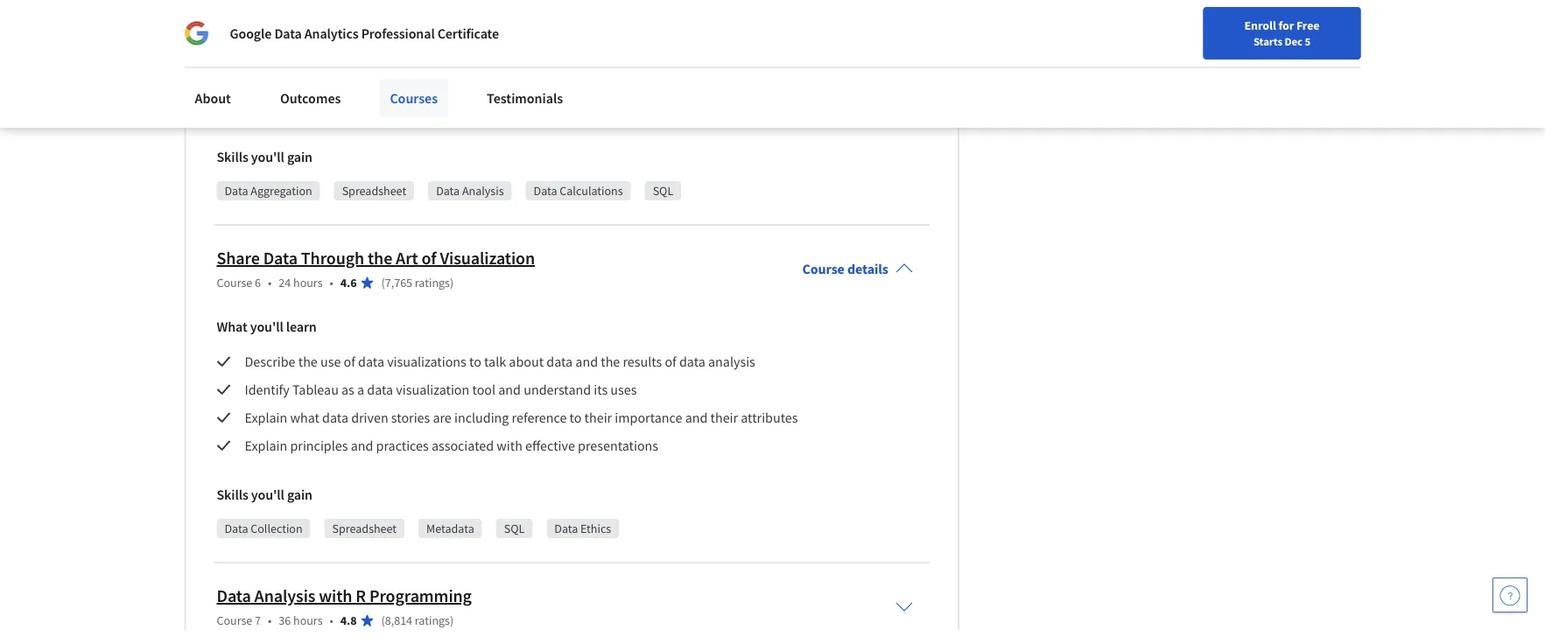 Task type: describe. For each thing, give the bounding box(es) containing it.
uses
[[610, 381, 637, 399]]

24
[[279, 275, 291, 291]]

tool
[[472, 381, 496, 399]]

is
[[475, 43, 485, 61]]

ethics
[[580, 521, 611, 537]]

about link
[[184, 79, 242, 117]]

the up its
[[601, 353, 620, 371]]

syntax
[[424, 71, 461, 89]]

use for and
[[303, 71, 323, 89]]

of up understanding
[[384, 15, 395, 33]]

its
[[594, 381, 608, 399]]

help center image
[[1500, 585, 1521, 606]]

7
[[255, 613, 261, 629]]

spreadsheet for importance
[[342, 183, 406, 199]]

references
[[640, 15, 701, 33]]

2 vertical spatial sql
[[504, 521, 525, 537]]

through
[[301, 248, 364, 270]]

use for visualizations
[[320, 353, 341, 371]]

data analysis with r programming
[[217, 586, 472, 607]]

associated
[[431, 437, 494, 455]]

1 vertical spatial sql
[[653, 183, 673, 199]]

calculations
[[514, 99, 585, 117]]

0 horizontal spatial with
[[319, 586, 352, 607]]

• right 7
[[268, 613, 272, 629]]

conversion
[[576, 43, 641, 61]]

data up the multiple
[[748, 43, 774, 61]]

course for share data through the art of visualization
[[217, 275, 252, 291]]

presentations
[[578, 437, 658, 455]]

free
[[1296, 18, 1320, 33]]

ratings for programming
[[415, 613, 450, 629]]

an
[[323, 43, 338, 61]]

and right the tool
[[498, 381, 521, 399]]

starts
[[1254, 34, 1282, 48]]

data for data collection
[[225, 521, 248, 537]]

outcomes
[[280, 89, 341, 107]]

professional
[[361, 25, 435, 42]]

calculations
[[560, 183, 623, 199]]

attributes
[[741, 409, 798, 427]]

formatting
[[669, 43, 731, 61]]

to left the sorts
[[703, 15, 716, 33]]

your
[[462, 15, 489, 33]]

learn
[[286, 318, 317, 336]]

data for data calculations
[[534, 183, 557, 199]]

multiple
[[735, 71, 784, 89]]

data right the "a"
[[367, 381, 393, 399]]

you'll for discuss
[[251, 148, 284, 166]]

to down understand
[[569, 409, 582, 427]]

talk
[[484, 353, 506, 371]]

the left the art
[[368, 248, 392, 270]]

enroll for free starts dec 5
[[1244, 18, 1320, 48]]

2 their from the left
[[710, 409, 738, 427]]

queries
[[545, 71, 588, 89]]

courses link
[[379, 79, 448, 117]]

describe the use of data visualizations to talk about data and the results of data analysis
[[245, 353, 755, 371]]

1 horizontal spatial importance
[[615, 409, 682, 427]]

analysis for data analysis
[[462, 183, 504, 199]]

course 6 • 24 hours •
[[217, 275, 333, 291]]

skills you'll gain for discuss
[[217, 148, 312, 166]]

course for data analysis with r programming
[[217, 613, 252, 629]]

course inside "dropdown button"
[[802, 260, 845, 278]]

the down demonstrate
[[298, 99, 318, 117]]

data down as
[[322, 409, 348, 427]]

demonstrate
[[245, 43, 320, 61]]

functions for and
[[341, 71, 395, 89]]

) for programming
[[450, 613, 454, 629]]

1 vertical spatial you'll
[[250, 318, 283, 336]]

share
[[217, 248, 260, 270]]

discuss the importance of organizing your data before analysis with references to sorts and filters
[[245, 15, 808, 33]]

dec
[[1285, 34, 1303, 48]]

art
[[396, 248, 418, 270]]

apply the use of functions and syntax to create sql queries for combining data from multiple database tables
[[245, 71, 879, 89]]

) for art
[[450, 275, 454, 291]]

share data through the art of visualization
[[217, 248, 535, 270]]

of right results
[[665, 353, 676, 371]]

what you'll learn
[[217, 318, 317, 336]]

a
[[357, 381, 364, 399]]

the up outcomes on the left top of page
[[281, 71, 300, 89]]

6
[[255, 275, 261, 291]]

hours for data
[[293, 275, 323, 291]]

skills for discuss
[[217, 148, 248, 166]]

explain for explain what data driven stories are including reference to their importance and their attributes
[[245, 409, 287, 427]]

are
[[433, 409, 452, 427]]

skills you'll gain for what
[[217, 486, 312, 504]]

share data through the art of visualization link
[[217, 248, 535, 270]]

course 7 • 36 hours •
[[217, 613, 333, 629]]

google image
[[184, 21, 209, 46]]

r
[[356, 586, 366, 607]]

for inside the enroll for free starts dec 5
[[1279, 18, 1294, 33]]

what
[[217, 318, 247, 336]]

data up 24 at top
[[263, 248, 298, 270]]

of up as
[[344, 353, 355, 371]]

( for programming
[[381, 613, 385, 629]]

including
[[454, 409, 509, 427]]

0 vertical spatial sql
[[518, 71, 542, 89]]

data for data analysis
[[436, 183, 460, 199]]

create
[[479, 71, 515, 89]]

conduct
[[431, 99, 478, 117]]

metadata
[[426, 521, 474, 537]]

2 horizontal spatial with
[[611, 15, 637, 33]]

gain for you'll
[[287, 486, 312, 504]]

programming
[[369, 586, 472, 607]]

of down the organizing
[[429, 43, 441, 61]]

course details
[[802, 260, 888, 278]]

data collection
[[225, 521, 303, 537]]

1 vertical spatial analysis
[[708, 353, 755, 371]]

data right the 'on'
[[606, 99, 632, 117]]

tableau
[[292, 381, 339, 399]]

involved
[[488, 43, 538, 61]]

principles
[[290, 437, 348, 455]]

testimonials
[[487, 89, 563, 107]]

hours for analysis
[[293, 613, 323, 629]]

basic
[[481, 99, 512, 117]]

courses
[[390, 89, 438, 107]]

data aggregation
[[225, 183, 312, 199]]

0 horizontal spatial importance
[[313, 15, 381, 33]]

skills for what
[[217, 486, 248, 504]]

1 horizontal spatial with
[[497, 437, 523, 455]]

certificate
[[437, 25, 499, 42]]

understand
[[524, 381, 591, 399]]



Task type: vqa. For each thing, say whether or not it's contained in the screenshot.
Explain
yes



Task type: locate. For each thing, give the bounding box(es) containing it.
ratings
[[415, 275, 450, 291], [415, 613, 450, 629]]

google data analytics professional certificate
[[230, 25, 499, 42]]

0 horizontal spatial their
[[584, 409, 612, 427]]

1 vertical spatial gain
[[287, 486, 312, 504]]

gain up collection
[[287, 486, 312, 504]]

visualization
[[396, 381, 469, 399]]

sql right metadata
[[504, 521, 525, 537]]

what down certificate
[[443, 43, 473, 61]]

1 vertical spatial ratings
[[415, 613, 450, 629]]

and up the 'courses'
[[398, 71, 421, 89]]

data calculations
[[534, 183, 623, 199]]

their down its
[[584, 409, 612, 427]]

1 horizontal spatial analysis
[[462, 183, 504, 199]]

the
[[291, 15, 310, 33], [554, 43, 574, 61], [281, 71, 300, 89], [298, 99, 318, 117], [368, 248, 392, 270], [298, 353, 318, 371], [601, 353, 620, 371]]

data left collection
[[225, 521, 248, 537]]

in
[[540, 43, 551, 61], [635, 99, 646, 117]]

0 vertical spatial spreadsheet
[[342, 183, 406, 199]]

gain
[[287, 148, 312, 166], [287, 486, 312, 504]]

0 vertical spatial (
[[381, 275, 385, 291]]

0 horizontal spatial analysis
[[254, 586, 315, 607]]

analysis up the 36
[[254, 586, 315, 607]]

( right '4.8'
[[381, 613, 385, 629]]

0 vertical spatial )
[[450, 275, 454, 291]]

of
[[384, 15, 395, 33], [429, 43, 441, 61], [734, 43, 745, 61], [326, 71, 338, 89], [344, 99, 355, 117], [422, 248, 436, 270], [344, 353, 355, 371], [665, 353, 676, 371]]

skills you'll gain up data aggregation
[[217, 148, 312, 166]]

the up apply the use of functions and syntax to create sql queries for combining data from multiple database tables
[[554, 43, 574, 61]]

ratings right 7,765
[[415, 275, 450, 291]]

reference
[[512, 409, 567, 427]]

combining
[[610, 71, 672, 89]]

in down "before" on the left top of the page
[[540, 43, 551, 61]]

explain down "identify"
[[245, 409, 287, 427]]

4.6
[[340, 275, 357, 291]]

hours right the 36
[[293, 613, 323, 629]]

effective
[[525, 437, 575, 455]]

data for data ethics
[[554, 521, 578, 537]]

1 explain from the top
[[245, 409, 287, 427]]

driven
[[351, 409, 388, 427]]

hours right 24 at top
[[293, 275, 323, 291]]

to
[[703, 15, 716, 33], [464, 71, 476, 89], [416, 99, 428, 117], [469, 353, 481, 371], [569, 409, 582, 427]]

skills up data aggregation
[[217, 148, 248, 166]]

filters
[[775, 15, 808, 33]]

importance up an
[[313, 15, 381, 33]]

ratings for art
[[415, 275, 450, 291]]

with left r
[[319, 586, 352, 607]]

2 ratings from the top
[[415, 613, 450, 629]]

1 horizontal spatial their
[[710, 409, 738, 427]]

data up demonstrate
[[274, 25, 302, 42]]

skills
[[217, 148, 248, 166], [217, 486, 248, 504]]

describe for describe the use of data visualizations to talk about data and the results of data analysis
[[245, 353, 295, 371]]

1 horizontal spatial in
[[635, 99, 646, 117]]

data
[[274, 25, 302, 42], [225, 183, 248, 199], [436, 183, 460, 199], [534, 183, 557, 199], [263, 248, 298, 270], [225, 521, 248, 537], [554, 521, 578, 537], [217, 586, 251, 607]]

0 vertical spatial skills you'll gain
[[217, 148, 312, 166]]

• left "4.6"
[[330, 275, 333, 291]]

spreadsheet for learn
[[332, 521, 397, 537]]

data up the "a"
[[358, 353, 384, 371]]

the up tableau
[[298, 353, 318, 371]]

their left attributes
[[710, 409, 738, 427]]

as
[[341, 381, 354, 399]]

2 ) from the top
[[450, 613, 454, 629]]

english
[[1209, 20, 1252, 37]]

demonstrate an understanding of what is involved in the conversion and formatting of data
[[245, 43, 774, 61]]

identify tableau as a data visualization tool and understand its uses
[[245, 381, 637, 399]]

details
[[847, 260, 888, 278]]

with
[[611, 15, 637, 33], [497, 437, 523, 455], [319, 586, 352, 607]]

data up spreadsheets
[[675, 71, 701, 89]]

you'll up the data collection at the bottom
[[251, 486, 284, 504]]

2 describe from the top
[[245, 353, 295, 371]]

0 vertical spatial explain
[[245, 409, 287, 427]]

and right the sorts
[[750, 15, 772, 33]]

spreadsheets
[[649, 99, 726, 117]]

skills you'll gain
[[217, 148, 312, 166], [217, 486, 312, 504]]

and up its
[[575, 353, 598, 371]]

english button
[[1178, 0, 1283, 57]]

0 vertical spatial hours
[[293, 275, 323, 291]]

2 vertical spatial you'll
[[251, 486, 284, 504]]

organizing
[[398, 15, 459, 33]]

for up dec
[[1279, 18, 1294, 33]]

data for data aggregation
[[225, 183, 248, 199]]

explain principles and practices associated with effective presentations
[[245, 437, 658, 455]]

data up understand
[[546, 353, 573, 371]]

None search field
[[250, 11, 670, 46]]

to left create
[[464, 71, 476, 89]]

sql up testimonials on the top left of page
[[518, 71, 542, 89]]

0 vertical spatial gain
[[287, 148, 312, 166]]

data up demonstrate an understanding of what is involved in the conversion and formatting of data
[[492, 15, 518, 33]]

database
[[787, 71, 840, 89]]

1 vertical spatial )
[[450, 613, 454, 629]]

1 vertical spatial functions
[[358, 99, 413, 117]]

analysis for data analysis with r programming
[[254, 586, 315, 607]]

sql right calculations
[[653, 183, 673, 199]]

spreadsheet up r
[[332, 521, 397, 537]]

0 vertical spatial use
[[303, 71, 323, 89]]

• right 6 at the left
[[268, 275, 272, 291]]

discuss
[[245, 15, 288, 33]]

1 vertical spatial explain
[[245, 437, 287, 455]]

functions for to
[[358, 99, 413, 117]]

1 vertical spatial use
[[320, 99, 341, 117]]

their
[[584, 409, 612, 427], [710, 409, 738, 427]]

gain for the
[[287, 148, 312, 166]]

0 vertical spatial for
[[1279, 18, 1294, 33]]

show notifications image
[[1309, 22, 1330, 43]]

what down tableau
[[290, 409, 319, 427]]

2 skills you'll gain from the top
[[217, 486, 312, 504]]

0 vertical spatial in
[[540, 43, 551, 61]]

1 vertical spatial skills you'll gain
[[217, 486, 312, 504]]

1 vertical spatial with
[[497, 437, 523, 455]]

0 vertical spatial with
[[611, 15, 637, 33]]

and left attributes
[[685, 409, 708, 427]]

use up outcomes on the left top of page
[[303, 71, 323, 89]]

1 vertical spatial (
[[381, 613, 385, 629]]

functions
[[341, 71, 395, 89], [358, 99, 413, 117]]

apply
[[245, 71, 278, 89]]

1 vertical spatial spreadsheet
[[332, 521, 397, 537]]

1 their from the left
[[584, 409, 612, 427]]

data left aggregation
[[225, 183, 248, 199]]

gain up aggregation
[[287, 148, 312, 166]]

course left details
[[802, 260, 845, 278]]

skills you'll gain up the data collection at the bottom
[[217, 486, 312, 504]]

2 ( from the top
[[381, 613, 385, 629]]

in down combining
[[635, 99, 646, 117]]

data up visualization
[[436, 183, 460, 199]]

( down share data through the art of visualization link
[[381, 275, 385, 291]]

spreadsheet up share data through the art of visualization
[[342, 183, 406, 199]]

1 vertical spatial importance
[[615, 409, 682, 427]]

describe the use of functions to conduct basic calculations on data in spreadsheets
[[245, 99, 726, 117]]

use for to
[[320, 99, 341, 117]]

about
[[195, 89, 231, 107]]

1 gain from the top
[[287, 148, 312, 166]]

7,765
[[385, 275, 412, 291]]

visualization
[[440, 248, 535, 270]]

for up the 'on'
[[591, 71, 607, 89]]

2 hours from the top
[[293, 613, 323, 629]]

you'll up data aggregation
[[251, 148, 284, 166]]

1 vertical spatial skills
[[217, 486, 248, 504]]

5
[[1305, 34, 1311, 48]]

data left ethics
[[554, 521, 578, 537]]

0 vertical spatial functions
[[341, 71, 395, 89]]

0 vertical spatial skills
[[217, 148, 248, 166]]

stories
[[391, 409, 430, 427]]

about
[[509, 353, 544, 371]]

data right results
[[679, 353, 705, 371]]

you'll
[[251, 148, 284, 166], [250, 318, 283, 336], [251, 486, 284, 504]]

analysis
[[561, 15, 608, 33], [708, 353, 755, 371]]

with down explain what data driven stories are including reference to their importance and their attributes
[[497, 437, 523, 455]]

1 ratings from the top
[[415, 275, 450, 291]]

0 vertical spatial you'll
[[251, 148, 284, 166]]

2 vertical spatial use
[[320, 353, 341, 371]]

from
[[704, 71, 732, 89]]

( 7,765 ratings )
[[381, 275, 454, 291]]

1 vertical spatial analysis
[[254, 586, 315, 607]]

enroll
[[1244, 18, 1276, 33]]

course left 6 at the left
[[217, 275, 252, 291]]

0 vertical spatial describe
[[245, 99, 295, 117]]

use up tableau
[[320, 353, 341, 371]]

you'll for what
[[251, 486, 284, 504]]

outcomes link
[[270, 79, 351, 117]]

sorts
[[718, 15, 747, 33]]

0 vertical spatial what
[[443, 43, 473, 61]]

0 horizontal spatial analysis
[[561, 15, 608, 33]]

tables
[[843, 71, 879, 89]]

describe down apply
[[245, 99, 295, 117]]

course left 7
[[217, 613, 252, 629]]

1 skills you'll gain from the top
[[217, 148, 312, 166]]

explain what data driven stories are including reference to their importance and their attributes
[[245, 409, 798, 427]]

2 vertical spatial with
[[319, 586, 352, 607]]

1 vertical spatial describe
[[245, 353, 295, 371]]

of right outcomes on the left top of page
[[344, 99, 355, 117]]

1 vertical spatial for
[[591, 71, 607, 89]]

explain left principles
[[245, 437, 287, 455]]

visualizations
[[387, 353, 466, 371]]

( for art
[[381, 275, 385, 291]]

importance down uses
[[615, 409, 682, 427]]

google
[[230, 25, 272, 42]]

1 horizontal spatial analysis
[[708, 353, 755, 371]]

analytics
[[304, 25, 359, 42]]

4.8
[[340, 613, 357, 629]]

use down an
[[320, 99, 341, 117]]

you'll left the learn
[[250, 318, 283, 336]]

36
[[279, 613, 291, 629]]

• left '4.8'
[[330, 613, 333, 629]]

) down visualization
[[450, 275, 454, 291]]

data left calculations
[[534, 183, 557, 199]]

explain
[[245, 409, 287, 427], [245, 437, 287, 455]]

2 skills from the top
[[217, 486, 248, 504]]

1 describe from the top
[[245, 99, 295, 117]]

collection
[[251, 521, 303, 537]]

0 vertical spatial analysis
[[462, 183, 504, 199]]

2 gain from the top
[[287, 486, 312, 504]]

0 horizontal spatial in
[[540, 43, 551, 61]]

to left talk
[[469, 353, 481, 371]]

2 explain from the top
[[245, 437, 287, 455]]

0 vertical spatial analysis
[[561, 15, 608, 33]]

data for data analysis with r programming
[[217, 586, 251, 607]]

analysis up conversion
[[561, 15, 608, 33]]

sql
[[518, 71, 542, 89], [653, 183, 673, 199], [504, 521, 525, 537]]

before
[[521, 15, 558, 33]]

1 skills from the top
[[217, 148, 248, 166]]

( 8,814 ratings )
[[381, 613, 454, 629]]

with up conversion
[[611, 15, 637, 33]]

1 hours from the top
[[293, 275, 323, 291]]

analysis up attributes
[[708, 353, 755, 371]]

explain for explain principles and practices associated with effective presentations
[[245, 437, 287, 455]]

identify
[[245, 381, 290, 399]]

to left the conduct
[[416, 99, 428, 117]]

skills up the data collection at the bottom
[[217, 486, 248, 504]]

1 ( from the top
[[381, 275, 385, 291]]

1 horizontal spatial for
[[1279, 18, 1294, 33]]

and down driven
[[351, 437, 373, 455]]

1 vertical spatial hours
[[293, 613, 323, 629]]

1 vertical spatial in
[[635, 99, 646, 117]]

ratings down 'programming'
[[415, 613, 450, 629]]

analysis up visualization
[[462, 183, 504, 199]]

and up combining
[[643, 43, 666, 61]]

on
[[588, 99, 603, 117]]

0 vertical spatial ratings
[[415, 275, 450, 291]]

describe up "identify"
[[245, 353, 295, 371]]

8,814
[[385, 613, 412, 629]]

of right the art
[[422, 248, 436, 270]]

1 vertical spatial what
[[290, 409, 319, 427]]

understanding
[[341, 43, 426, 61]]

describe for describe the use of functions to conduct basic calculations on data in spreadsheets
[[245, 99, 295, 117]]

0 horizontal spatial what
[[290, 409, 319, 427]]

0 horizontal spatial for
[[591, 71, 607, 89]]

practices
[[376, 437, 429, 455]]

course details button
[[788, 236, 927, 302]]

) down 'programming'
[[450, 613, 454, 629]]

1 horizontal spatial what
[[443, 43, 473, 61]]

0 vertical spatial importance
[[313, 15, 381, 33]]

•
[[268, 275, 272, 291], [330, 275, 333, 291], [268, 613, 272, 629], [330, 613, 333, 629]]

data analysis with r programming link
[[217, 586, 472, 607]]

of down the sorts
[[734, 43, 745, 61]]

of up outcomes on the left top of page
[[326, 71, 338, 89]]

data up course 7 • 36 hours •
[[217, 586, 251, 607]]

the up demonstrate
[[291, 15, 310, 33]]

data ethics
[[554, 521, 611, 537]]

1 ) from the top
[[450, 275, 454, 291]]



